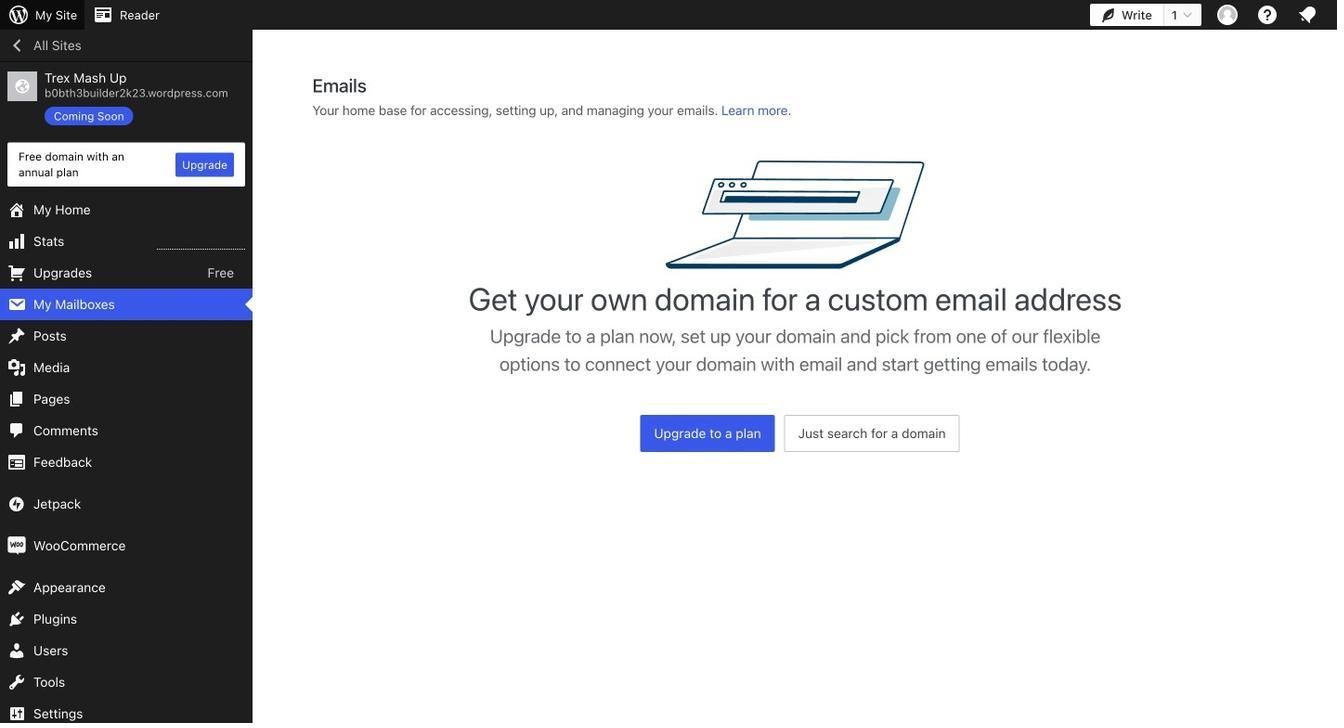 Task type: vqa. For each thing, say whether or not it's contained in the screenshot.
Highest hourly views 0 image
yes



Task type: describe. For each thing, give the bounding box(es) containing it.
2 img image from the top
[[7, 537, 26, 556]]

highest hourly views 0 image
[[157, 238, 245, 250]]

help image
[[1257, 4, 1279, 26]]

1 img image from the top
[[7, 495, 26, 514]]



Task type: locate. For each thing, give the bounding box(es) containing it.
0 vertical spatial img image
[[7, 495, 26, 514]]

img image
[[7, 495, 26, 514], [7, 537, 26, 556]]

1 vertical spatial img image
[[7, 537, 26, 556]]

main content
[[313, 73, 1279, 462]]

my profile image
[[1218, 5, 1238, 25]]

manage your notifications image
[[1297, 4, 1319, 26]]



